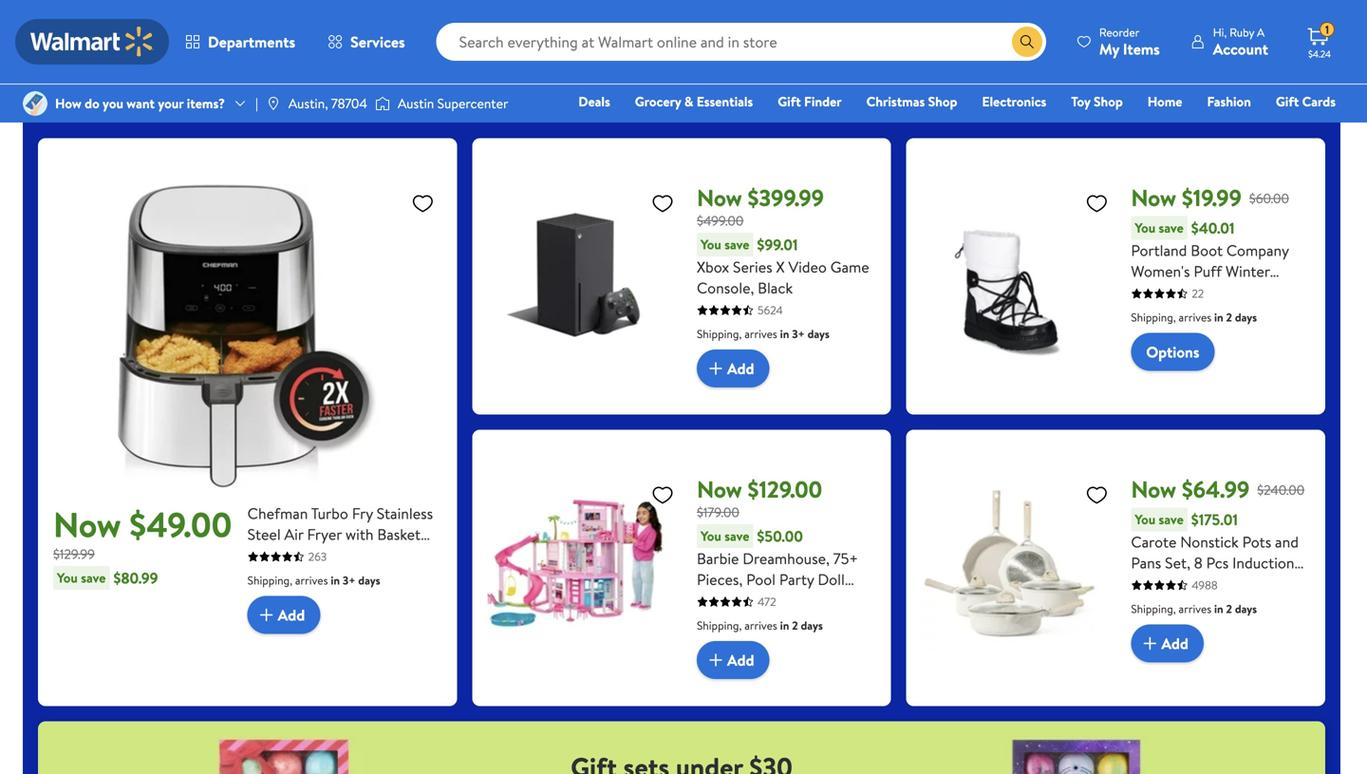 Task type: vqa. For each thing, say whether or not it's contained in the screenshot.
You save $175.01 Carote Nonstick Pots and Pans Set, 8 Pcs Induction Kitchen Cookware Sets (Beige Granite)
yes



Task type: describe. For each thing, give the bounding box(es) containing it.
fashion link
[[1199, 91, 1260, 112]]

x
[[777, 257, 785, 277]]

shipping, arrives in 2 days for $19.99
[[1132, 309, 1258, 325]]

one debit
[[1191, 119, 1255, 137]]

add to favorites list, carote nonstick pots and pans set, 8 pcs induction kitchen cookware sets (beige granite) image
[[1086, 483, 1109, 507]]

days for now $399.99
[[808, 326, 830, 342]]

|
[[256, 94, 258, 113]]

263
[[308, 549, 327, 565]]

grocery & essentials
[[635, 92, 754, 111]]

$50.00
[[758, 526, 804, 547]]

barbie
[[697, 548, 739, 569]]

add to favorites list, barbie dreamhouse, 75+ pieces, pool party doll house with 3 story slide image
[[652, 483, 674, 507]]

shop for christmas shop
[[929, 92, 958, 111]]

add to favorites list, chefman turbo fry stainless steel air fryer with basket divider, 8 quart image
[[412, 192, 434, 215]]

your
[[158, 94, 184, 113]]

outdoors
[[1213, 11, 1265, 30]]

one
[[1191, 119, 1220, 137]]

essentials
[[697, 92, 754, 111]]

now for $399.99
[[697, 182, 743, 214]]

pots
[[1243, 532, 1272, 553]]

ruby
[[1230, 24, 1255, 40]]

add button for now $129.00
[[697, 641, 770, 679]]

& for dining
[[1144, 0, 1153, 16]]

you for $129.00
[[701, 527, 722, 545]]

$499.00
[[697, 211, 744, 230]]

add to favorites list, xbox series x video game console, black image
[[652, 192, 674, 215]]

induction
[[1233, 553, 1295, 573]]

add to cart image for now $64.99
[[1139, 632, 1162, 655]]

Search search field
[[437, 23, 1047, 61]]

you for $399.99
[[701, 235, 722, 254]]

supercenter
[[438, 94, 509, 113]]

air
[[285, 524, 304, 545]]

$4.24
[[1309, 47, 1332, 60]]

add to cart image
[[705, 357, 728, 380]]

arrives for now $64.99
[[1179, 601, 1212, 617]]

deals
[[579, 92, 611, 111]]

days for now $64.99
[[1236, 601, 1258, 617]]

 image for austin, 78704
[[266, 96, 281, 111]]

hi, ruby a account
[[1214, 24, 1269, 59]]

$64.99
[[1183, 474, 1250, 505]]

now $399.99 $499.00 you save $99.01 xbox series x video game console, black
[[697, 182, 870, 298]]

arrives for now $19.99
[[1179, 309, 1212, 325]]

shipping, for now $64.99
[[1132, 601, 1177, 617]]

cookware
[[1186, 573, 1252, 594]]

save inside you save $175.01 carote nonstick pots and pans set, 8 pcs induction kitchen cookware sets (beige granite)
[[1160, 510, 1184, 529]]

$80.99
[[113, 568, 158, 589]]

472
[[758, 594, 777, 610]]

now $64.99 $240.00
[[1132, 474, 1305, 505]]

with inside the now $129.00 $179.00 you save $50.00 barbie dreamhouse, 75+ pieces, pool party doll house with 3 story slide
[[743, 590, 771, 611]]

options
[[1147, 342, 1200, 363]]

one debit link
[[1182, 118, 1264, 138]]

2 vertical spatial 2
[[793, 618, 799, 634]]

quart
[[314, 545, 353, 566]]

carote
[[1132, 532, 1177, 553]]

$49.00
[[129, 501, 232, 548]]

you
[[103, 94, 123, 113]]

add for now $64.99
[[1162, 633, 1189, 654]]

add to cart image for now $129.00
[[705, 649, 728, 672]]

christmas
[[867, 92, 926, 111]]

walmart image
[[30, 27, 154, 57]]

now $19.99 $60.00
[[1132, 182, 1290, 214]]

reorder my items
[[1100, 24, 1161, 59]]

days for now $129.00
[[801, 618, 823, 634]]

xbox
[[697, 257, 730, 277]]

you save $40.01 portland boot company women's puff winter boots
[[1132, 218, 1290, 303]]

now for $64.99
[[1132, 474, 1177, 505]]

walmart+ link
[[1271, 118, 1345, 138]]

in for now $64.99
[[1215, 601, 1224, 617]]

puff
[[1194, 261, 1223, 282]]

dreamhouse,
[[743, 548, 830, 569]]

walmart+
[[1280, 119, 1337, 137]]

arrives for now $399.99
[[745, 326, 778, 342]]

now for $19.99
[[1132, 182, 1177, 214]]

arrives down 263
[[295, 572, 328, 589]]

0 horizontal spatial add to cart image
[[255, 604, 278, 627]]

series
[[733, 257, 773, 277]]

and
[[1276, 532, 1300, 553]]

set,
[[1166, 553, 1191, 573]]

dining
[[1107, 11, 1142, 30]]

kitchen & dining link
[[1075, 0, 1174, 31]]

shipping, for now $129.00
[[697, 618, 742, 634]]

winter
[[1226, 261, 1271, 282]]

doll
[[818, 569, 845, 590]]

electronics link
[[974, 91, 1056, 112]]

these
[[658, 79, 730, 121]]

shipping, down divider,
[[248, 572, 293, 589]]

fry
[[352, 503, 373, 524]]

1 horizontal spatial 3+
[[793, 326, 805, 342]]

austin
[[398, 94, 434, 113]]

party
[[780, 569, 815, 590]]

shop for toy shop
[[1094, 92, 1124, 111]]

how
[[55, 94, 82, 113]]

$399.99
[[748, 182, 825, 214]]

how do you want your items?
[[55, 94, 225, 113]]

services
[[351, 31, 405, 52]]

hi,
[[1214, 24, 1228, 40]]

5624
[[758, 302, 783, 318]]

days for now $19.99
[[1236, 309, 1258, 325]]

3
[[775, 590, 783, 611]]

8 inside chefman turbo fry stainless steel air fryer with basket divider, 8 quart
[[302, 545, 310, 566]]

pool
[[747, 569, 776, 590]]

home link
[[1140, 91, 1192, 112]]

Walmart Site-Wide search field
[[437, 23, 1047, 61]]

deals!
[[737, 79, 814, 121]]

save for $49.00
[[81, 569, 106, 587]]

deals link
[[570, 91, 619, 112]]

options link
[[1132, 333, 1216, 371]]



Task type: locate. For each thing, give the bounding box(es) containing it.
days down 'video'
[[808, 326, 830, 342]]

0 horizontal spatial  image
[[23, 91, 47, 116]]

console,
[[697, 277, 755, 298]]

1 horizontal spatial with
[[743, 590, 771, 611]]

$179.00
[[697, 503, 740, 522]]

stainless
[[377, 503, 433, 524]]

in
[[1215, 309, 1224, 325], [781, 326, 790, 342], [331, 572, 340, 589], [1215, 601, 1224, 617], [781, 618, 790, 634]]

gift for cards
[[1277, 92, 1300, 111]]

grocery
[[635, 92, 682, 111]]

pieces,
[[697, 569, 743, 590]]

& right grocery
[[685, 92, 694, 111]]

add
[[728, 358, 755, 379], [278, 605, 305, 625], [1162, 633, 1189, 654], [728, 650, 755, 671]]

save for $399.99
[[725, 235, 750, 254]]

now $129.00 $179.00 you save $50.00 barbie dreamhouse, 75+ pieces, pool party doll house with 3 story slide
[[697, 474, 859, 611]]

boot
[[1192, 240, 1224, 261]]

items?
[[187, 94, 225, 113]]

shipping,
[[1132, 309, 1177, 325], [697, 326, 742, 342], [248, 572, 293, 589], [1132, 601, 1177, 617], [697, 618, 742, 634]]

in down puff on the right top of page
[[1215, 309, 1224, 325]]

1 vertical spatial shipping, arrives in 3+ days
[[248, 572, 381, 589]]

0 vertical spatial kitchen
[[1097, 0, 1141, 16]]

save inside you save $40.01 portland boot company women's puff winter boots
[[1160, 219, 1184, 237]]

0 horizontal spatial gift
[[778, 92, 801, 111]]

0 horizontal spatial 3+
[[343, 572, 356, 589]]

days down the sets
[[1236, 601, 1258, 617]]

now for $129.00
[[697, 474, 743, 505]]

2 vertical spatial shipping, arrives in 2 days
[[697, 618, 823, 634]]

with inside chefman turbo fry stainless steel air fryer with basket divider, 8 quart
[[346, 524, 374, 545]]

$240.00
[[1258, 481, 1305, 499]]

add to cart image down divider,
[[255, 604, 278, 627]]

$175.01
[[1192, 509, 1239, 530]]

save inside the now $129.00 $179.00 you save $50.00 barbie dreamhouse, 75+ pieces, pool party doll house with 3 story slide
[[725, 527, 750, 545]]

arrives
[[1179, 309, 1212, 325], [745, 326, 778, 342], [295, 572, 328, 589], [1179, 601, 1212, 617], [745, 618, 778, 634]]

 image right | at the left top of page
[[266, 96, 281, 111]]

& for outdoors
[[1255, 0, 1263, 16]]

8
[[302, 545, 310, 566], [1195, 553, 1203, 573]]

you inside you save $175.01 carote nonstick pots and pans set, 8 pcs induction kitchen cookware sets (beige granite)
[[1136, 510, 1156, 529]]

with right fryer
[[346, 524, 374, 545]]

& inside sports & outdoors
[[1255, 0, 1263, 16]]

you up barbie on the right bottom
[[701, 527, 722, 545]]

now up portland
[[1132, 182, 1177, 214]]

you up carote
[[1136, 510, 1156, 529]]

kitchen down carote
[[1132, 573, 1182, 594]]

reorder
[[1100, 24, 1140, 40]]

 image left how
[[23, 91, 47, 116]]

items
[[1124, 38, 1161, 59]]

shop
[[929, 92, 958, 111], [1094, 92, 1124, 111]]

save for $129.00
[[725, 527, 750, 545]]

shipping, up add to cart icon
[[697, 326, 742, 342]]

in down "3"
[[781, 618, 790, 634]]

shipping, arrives in 2 days down 472
[[697, 618, 823, 634]]

1 vertical spatial 2
[[1227, 601, 1233, 617]]

add to favorites list, portland boot company women's puff winter boots image
[[1086, 192, 1109, 215]]

departments
[[208, 31, 296, 52]]

shop right christmas
[[929, 92, 958, 111]]

1 horizontal spatial  image
[[266, 96, 281, 111]]

0 vertical spatial with
[[346, 524, 374, 545]]

portland
[[1132, 240, 1188, 261]]

now up $80.99
[[53, 501, 121, 548]]

$99.01
[[758, 234, 798, 255]]

add for now $129.00
[[728, 650, 755, 671]]

sports & outdoors
[[1213, 0, 1265, 30]]

shipping, arrives in 3+ days down 263
[[248, 572, 381, 589]]

save down the $129.99
[[81, 569, 106, 587]]

3+ down black
[[793, 326, 805, 342]]

in down cookware
[[1215, 601, 1224, 617]]

shipping, arrives in 2 days down 22
[[1132, 309, 1258, 325]]

add for now $399.99
[[728, 358, 755, 379]]

4988
[[1193, 577, 1218, 593]]

you down the $129.99
[[57, 569, 78, 587]]

in down 5624 on the top of page
[[781, 326, 790, 342]]

3+ down quart
[[343, 572, 356, 589]]

gift cards link
[[1268, 91, 1345, 112]]

add down 'house'
[[728, 650, 755, 671]]

save up series
[[725, 235, 750, 254]]

shipping, arrives in 2 days for $64.99
[[1132, 601, 1258, 617]]

2 down story
[[793, 618, 799, 634]]

sets
[[1256, 573, 1284, 594]]

you
[[1136, 219, 1156, 237], [701, 235, 722, 254], [1136, 510, 1156, 529], [701, 527, 722, 545], [57, 569, 78, 587]]

pcs
[[1207, 553, 1230, 573]]

registry link
[[1109, 118, 1175, 138]]

2 shop from the left
[[1094, 92, 1124, 111]]

0 horizontal spatial with
[[346, 524, 374, 545]]

austin, 78704
[[289, 94, 368, 113]]

now inside "now $399.99 $499.00 you save $99.01 xbox series x video game console, black"
[[697, 182, 743, 214]]

turbo
[[311, 503, 349, 524]]

arrives down 472
[[745, 618, 778, 634]]

arrives down 4988 on the right bottom of page
[[1179, 601, 1212, 617]]

 image
[[23, 91, 47, 116], [266, 96, 281, 111]]

2 for $19.99
[[1227, 309, 1233, 325]]

now right the add to favorites list, barbie dreamhouse, 75+ pieces, pool party doll house with 3 story slide icon
[[697, 474, 743, 505]]

now right add to favorites list, xbox series x video game console, black image
[[697, 182, 743, 214]]

8 left pcs
[[1195, 553, 1203, 573]]

& inside kitchen & dining
[[1144, 0, 1153, 16]]

& for essentials
[[685, 92, 694, 111]]

days down winter
[[1236, 309, 1258, 325]]

basket
[[377, 524, 421, 545]]

black
[[758, 277, 793, 298]]

toy shop link
[[1063, 91, 1132, 112]]

1 shop from the left
[[929, 92, 958, 111]]

shipping, down boots
[[1132, 309, 1177, 325]]

days down chefman turbo fry stainless steel air fryer with basket divider, 8 quart
[[358, 572, 381, 589]]

1 horizontal spatial shipping, arrives in 3+ days
[[697, 326, 830, 342]]

$40.01
[[1192, 218, 1236, 239]]

beauty
[[643, 0, 683, 16]]

services button
[[312, 19, 421, 65]]

add button for now $64.99
[[1132, 625, 1204, 663]]

granite)
[[1178, 594, 1232, 615]]

company
[[1227, 240, 1290, 261]]

add to cart image
[[255, 604, 278, 627], [1139, 632, 1162, 655], [705, 649, 728, 672]]

beauty & grooming link
[[619, 0, 718, 31]]

game
[[831, 257, 870, 277]]

(beige
[[1132, 594, 1174, 615]]

shop right 'toy'
[[1094, 92, 1124, 111]]

save up carote
[[1160, 510, 1184, 529]]

shipping, arrives in 2 days down 4988 on the right bottom of page
[[1132, 601, 1258, 617]]

add button down divider,
[[248, 596, 320, 634]]

gift inside gift cards registry
[[1277, 92, 1300, 111]]

fryer
[[307, 524, 342, 545]]

1 vertical spatial 3+
[[343, 572, 356, 589]]

now for $49.00
[[53, 501, 121, 548]]

fashion
[[1208, 92, 1252, 111]]

you save $175.01 carote nonstick pots and pans set, 8 pcs induction kitchen cookware sets (beige granite)
[[1132, 509, 1300, 615]]

& for grooming
[[686, 0, 695, 16]]

electronics
[[983, 92, 1047, 111]]

debit
[[1223, 119, 1255, 137]]

pans
[[1132, 553, 1162, 573]]

you up portland
[[1136, 219, 1156, 237]]

toy shop
[[1072, 92, 1124, 111]]

add button for now $399.99
[[697, 350, 770, 388]]

now inside the now $129.00 $179.00 you save $50.00 barbie dreamhouse, 75+ pieces, pool party doll house with 3 story slide
[[697, 474, 743, 505]]

save up barbie on the right bottom
[[725, 527, 750, 545]]

save
[[1160, 219, 1184, 237], [725, 235, 750, 254], [1160, 510, 1184, 529], [725, 527, 750, 545], [81, 569, 106, 587]]

you for $49.00
[[57, 569, 78, 587]]

do
[[85, 94, 99, 113]]

house
[[697, 590, 739, 611]]

$60.00
[[1250, 189, 1290, 207]]

gift left finder
[[778, 92, 801, 111]]

shipping, arrives in 3+ days down 5624 on the top of page
[[697, 326, 830, 342]]

kitchen up reorder
[[1097, 0, 1141, 16]]

my
[[1100, 38, 1120, 59]]

slide
[[825, 590, 857, 611]]

shipping, for now $399.99
[[697, 326, 742, 342]]

2 gift from the left
[[1277, 92, 1300, 111]]

0 vertical spatial shipping, arrives in 2 days
[[1132, 309, 1258, 325]]

gift finder
[[778, 92, 842, 111]]

0 horizontal spatial shipping, arrives in 3+ days
[[248, 572, 381, 589]]

& inside beauty & grooming
[[686, 0, 695, 16]]

add button down (beige on the bottom right
[[1132, 625, 1204, 663]]

with left "3"
[[743, 590, 771, 611]]

 image for how do you want your items?
[[23, 91, 47, 116]]

0 vertical spatial 2
[[1227, 309, 1233, 325]]

you inside now $49.00 $129.99 you save $80.99
[[57, 569, 78, 587]]

kitchen inside kitchen & dining
[[1097, 0, 1141, 16]]

shipping, for now $19.99
[[1132, 309, 1177, 325]]

shipping, down 'house'
[[697, 618, 742, 634]]

22
[[1193, 286, 1205, 302]]

save inside "now $399.99 $499.00 you save $99.01 xbox series x video game console, black"
[[725, 235, 750, 254]]

shipping, arrives in 2 days
[[1132, 309, 1258, 325], [1132, 601, 1258, 617], [697, 618, 823, 634]]

kitchen inside you save $175.01 carote nonstick pots and pans set, 8 pcs induction kitchen cookware sets (beige granite)
[[1132, 573, 1182, 594]]

in for now $129.00
[[781, 618, 790, 634]]

0 vertical spatial 3+
[[793, 326, 805, 342]]

1 vertical spatial with
[[743, 590, 771, 611]]

arrives for now $129.00
[[745, 618, 778, 634]]

2 horizontal spatial add to cart image
[[1139, 632, 1162, 655]]

8 inside you save $175.01 carote nonstick pots and pans set, 8 pcs induction kitchen cookware sets (beige granite)
[[1195, 553, 1203, 573]]

8 left quart
[[302, 545, 310, 566]]

2 down cookware
[[1227, 601, 1233, 617]]

& up a
[[1255, 0, 1263, 16]]

gift
[[778, 92, 801, 111], [1277, 92, 1300, 111]]

add button
[[697, 350, 770, 388], [248, 596, 320, 634], [1132, 625, 1204, 663], [697, 641, 770, 679]]

now up carote
[[1132, 474, 1177, 505]]

home
[[1148, 92, 1183, 111]]

account
[[1214, 38, 1269, 59]]

gift left cards
[[1277, 92, 1300, 111]]

with
[[346, 524, 374, 545], [743, 590, 771, 611]]

a
[[1258, 24, 1265, 40]]

save inside now $49.00 $129.99 you save $80.99
[[81, 569, 106, 587]]

departments button
[[169, 19, 312, 65]]

add button down 5624 on the top of page
[[697, 350, 770, 388]]

grocery & essentials link
[[627, 91, 762, 112]]

nonstick
[[1181, 532, 1240, 553]]

arrives down 5624 on the top of page
[[745, 326, 778, 342]]

add button down 'house'
[[697, 641, 770, 679]]

beauty & grooming
[[641, 0, 697, 30]]

save up portland
[[1160, 219, 1184, 237]]

gift for finder
[[778, 92, 801, 111]]

0 vertical spatial shipping, arrives in 3+ days
[[697, 326, 830, 342]]

$19.99
[[1183, 182, 1242, 214]]

finder
[[805, 92, 842, 111]]

days down story
[[801, 618, 823, 634]]

1 horizontal spatial 8
[[1195, 553, 1203, 573]]

dibs
[[550, 79, 610, 121]]

1 horizontal spatial gift
[[1277, 92, 1300, 111]]

arrives down 22
[[1179, 309, 1212, 325]]

& right beauty on the top left
[[686, 0, 695, 16]]

in for now $19.99
[[1215, 309, 1224, 325]]

1 vertical spatial kitchen
[[1132, 573, 1182, 594]]

add down console, at top
[[728, 358, 755, 379]]

0 horizontal spatial 8
[[302, 545, 310, 566]]

2 for $64.99
[[1227, 601, 1233, 617]]

1 horizontal spatial shop
[[1094, 92, 1124, 111]]

3+
[[793, 326, 805, 342], [343, 572, 356, 589]]

christmas shop link
[[858, 91, 967, 112]]

add to cart image down 'house'
[[705, 649, 728, 672]]

0 horizontal spatial shop
[[929, 92, 958, 111]]

add to cart image down (beige on the bottom right
[[1139, 632, 1162, 655]]

on
[[617, 79, 650, 121]]

video
[[789, 257, 827, 277]]

chefman
[[248, 503, 308, 524]]

you inside you save $40.01 portland boot company women's puff winter boots
[[1136, 219, 1156, 237]]

in down quart
[[331, 572, 340, 589]]

now
[[697, 182, 743, 214], [1132, 182, 1177, 214], [697, 474, 743, 505], [1132, 474, 1177, 505], [53, 501, 121, 548]]

cards
[[1303, 92, 1337, 111]]

you inside the now $129.00 $179.00 you save $50.00 barbie dreamhouse, 75+ pieces, pool party doll house with 3 story slide
[[701, 527, 722, 545]]

grooming
[[641, 11, 697, 30]]

in for now $399.99
[[781, 326, 790, 342]]

2 down winter
[[1227, 309, 1233, 325]]

want
[[127, 94, 155, 113]]

add down (beige on the bottom right
[[1162, 633, 1189, 654]]

you inside "now $399.99 $499.00 you save $99.01 xbox series x video game console, black"
[[701, 235, 722, 254]]

1 gift from the left
[[778, 92, 801, 111]]

shipping, down pans
[[1132, 601, 1177, 617]]

search icon image
[[1020, 34, 1035, 49]]

austin,
[[289, 94, 328, 113]]

& right 'dining'
[[1144, 0, 1153, 16]]

1 vertical spatial shipping, arrives in 2 days
[[1132, 601, 1258, 617]]

 image
[[375, 94, 390, 113]]

now $49.00 $129.99 you save $80.99
[[53, 501, 232, 589]]

now inside now $49.00 $129.99 you save $80.99
[[53, 501, 121, 548]]

story
[[786, 590, 822, 611]]

you up xbox on the right of page
[[701, 235, 722, 254]]

add down divider,
[[278, 605, 305, 625]]

1 horizontal spatial add to cart image
[[705, 649, 728, 672]]



